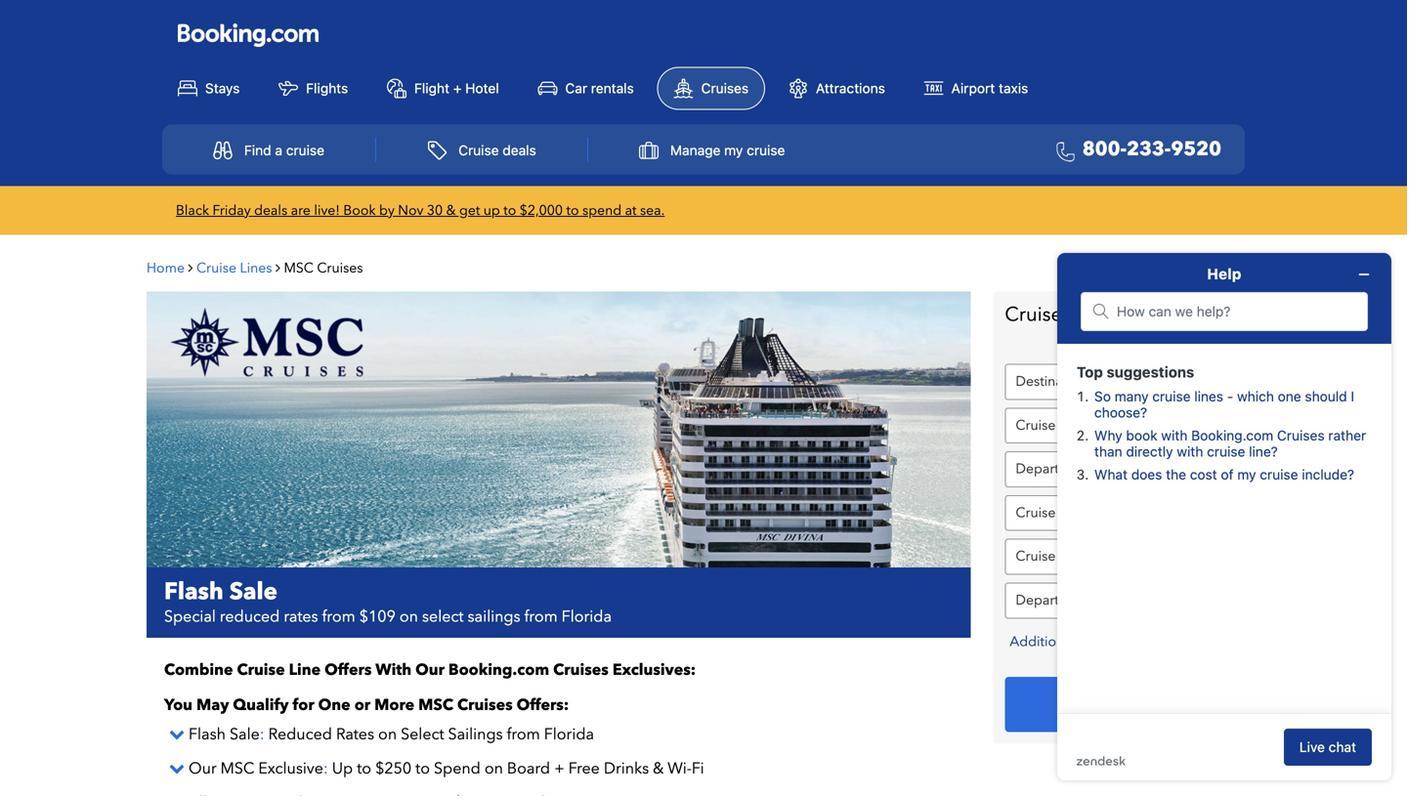 Task type: describe. For each thing, give the bounding box(es) containing it.
travel menu navigation
[[162, 125, 1245, 174]]

cruises down live!
[[317, 259, 363, 278]]

fi
[[692, 758, 704, 780]]

home link
[[147, 259, 188, 278]]

qualify
[[233, 695, 289, 716]]

find a cruise link
[[192, 131, 346, 169]]

flight + hotel link
[[371, 68, 515, 109]]

up
[[332, 758, 353, 780]]

additional discounts
[[1010, 633, 1140, 651]]

combine cruise line offers with our booking.com cruises exclusives:
[[164, 659, 696, 681]]

up
[[484, 201, 500, 220]]

cruise ship link
[[1005, 539, 1249, 575]]

our msc exclusive : up to $250 to spend on board + free drinks & wi-fi
[[189, 758, 704, 780]]

any for departure date
[[1120, 460, 1144, 479]]

0 horizontal spatial on
[[378, 724, 397, 745]]

) for cruise length ( any )
[[1134, 416, 1139, 435]]

0 horizontal spatial deals
[[254, 201, 287, 220]]

manage my cruise button
[[618, 131, 807, 169]]

drinks
[[604, 758, 649, 780]]

cruise line link
[[1005, 495, 1249, 531]]

clear
[[1178, 306, 1209, 321]]

1 vertical spatial search
[[1102, 694, 1152, 715]]

cruise up the qualify
[[237, 659, 285, 681]]

0 horizontal spatial (
[[1090, 372, 1095, 391]]

offers:
[[517, 695, 569, 716]]

cruise deals link
[[406, 131, 558, 169]]

black
[[176, 201, 209, 220]]

departure date ( any )
[[1016, 460, 1148, 479]]

cruise for find a cruise
[[286, 142, 324, 158]]

rates
[[284, 607, 318, 628]]

car rentals
[[565, 80, 634, 96]]

departure port
[[1016, 591, 1111, 610]]

are
[[291, 201, 311, 220]]

board
[[507, 758, 550, 780]]

) for departure date ( any )
[[1144, 460, 1148, 479]]

clear filters
[[1178, 306, 1249, 321]]

flash for flash sale : reduced rates on select sailings from florida
[[189, 724, 226, 745]]

car rentals link
[[522, 68, 650, 109]]

florida inside the flash sale special reduced rates from $109 on select sailings from florida
[[562, 607, 612, 628]]

800-233-9520
[[1083, 136, 1222, 163]]

from up 'board'
[[507, 724, 540, 745]]

attractions
[[816, 80, 885, 96]]

sea.
[[640, 201, 665, 220]]

flash for flash sale special reduced rates from $109 on select sailings from florida
[[164, 576, 224, 608]]

2 horizontal spatial on
[[485, 758, 503, 780]]

at
[[625, 201, 637, 220]]

black friday deals are live! book by nov 30 & get up to $2,000 to spend at sea. link
[[176, 201, 665, 220]]

filters
[[1213, 306, 1249, 321]]

cruise deals
[[459, 142, 536, 158]]

1 horizontal spatial msc
[[284, 259, 314, 278]]

friday
[[213, 201, 251, 220]]

cruise ship
[[1016, 548, 1090, 566]]

( for length
[[1106, 416, 1110, 435]]

0 vertical spatial line
[[1059, 504, 1085, 522]]

0 vertical spatial search
[[1067, 302, 1128, 328]]

for
[[293, 695, 314, 716]]

$109
[[359, 607, 396, 628]]

9520
[[1171, 136, 1222, 163]]

flash sale special reduced rates from $109 on select sailings from florida
[[164, 576, 612, 628]]

cruises link
[[657, 67, 765, 110]]

1 horizontal spatial :
[[323, 758, 328, 780]]

cruise for cruise line
[[1016, 504, 1056, 522]]

clear filters link
[[1178, 303, 1249, 324]]

1 angle right image from the left
[[188, 261, 193, 275]]

800-
[[1083, 136, 1127, 163]]

book
[[343, 201, 376, 220]]

lines
[[240, 259, 272, 278]]

1 vertical spatial our
[[189, 758, 217, 780]]

0 horizontal spatial :
[[260, 724, 264, 745]]

none search field containing cruise search
[[993, 292, 1261, 744]]

cruise lines link
[[196, 259, 272, 278]]

reduced
[[220, 607, 280, 628]]

discounts
[[1079, 633, 1140, 651]]

cruises up offers:
[[553, 659, 609, 681]]

additional discounts button
[[1010, 633, 1254, 651]]

sale for flash sale : reduced rates on select sailings from florida
[[230, 724, 260, 745]]

booking.com
[[448, 659, 549, 681]]

cruise length ( any )
[[1016, 416, 1139, 435]]

a
[[275, 142, 282, 158]]

airport
[[952, 80, 995, 96]]

attractions link
[[773, 68, 901, 109]]

reduced
[[268, 724, 332, 745]]

msc cruises
[[284, 259, 363, 278]]

stays
[[205, 80, 240, 96]]

offers
[[325, 659, 372, 681]]

you
[[164, 695, 193, 716]]

cruises up sailings
[[457, 695, 513, 716]]

cruise for cruise ship
[[1016, 548, 1056, 566]]

exclusives:
[[613, 659, 696, 681]]

spend
[[582, 201, 622, 220]]

additional
[[1010, 633, 1075, 651]]

$2,000
[[520, 201, 563, 220]]



Task type: locate. For each thing, give the bounding box(es) containing it.
airport taxis link
[[909, 68, 1044, 109]]

on left 'board'
[[485, 758, 503, 780]]

departure up cruise line at the bottom right of page
[[1016, 460, 1080, 479]]

manage
[[670, 142, 721, 158]]

800-233-9520 link
[[1048, 136, 1222, 164]]

may
[[196, 695, 229, 716]]

msc cruises image
[[147, 292, 971, 568], [169, 307, 365, 379]]

to
[[504, 201, 516, 220], [566, 201, 579, 220], [357, 758, 371, 780], [416, 758, 430, 780]]

1 vertical spatial :
[[323, 758, 328, 780]]

2 vertical spatial (
[[1116, 460, 1120, 479]]

florida
[[562, 607, 612, 628], [544, 724, 594, 745]]

233-
[[1127, 136, 1171, 163]]

1 vertical spatial +
[[554, 758, 565, 780]]

flash up combine
[[164, 576, 224, 608]]

1 horizontal spatial deals
[[503, 142, 536, 158]]

deals inside travel menu navigation
[[503, 142, 536, 158]]

wi-
[[668, 758, 692, 780]]

cruise up cruise ship
[[1016, 504, 1056, 522]]

) up cruise length ( any )
[[1119, 372, 1123, 391]]

deals up $2,000
[[503, 142, 536, 158]]

get
[[459, 201, 480, 220]]

None search field
[[993, 292, 1261, 744]]

1 vertical spatial line
[[289, 659, 321, 681]]

cruise inside dropdown button
[[747, 142, 785, 158]]

1 horizontal spatial &
[[653, 758, 664, 780]]

chevron down image for flash sale : reduced rates on select sailings from florida
[[164, 726, 185, 742]]

2 vertical spatial on
[[485, 758, 503, 780]]

$250
[[375, 758, 412, 780]]

departure for departure date ( any )
[[1016, 460, 1080, 479]]

sale inside the flash sale special reduced rates from $109 on select sailings from florida
[[229, 576, 277, 608]]

search
[[1067, 302, 1128, 328], [1102, 694, 1152, 715]]

cruises inside 'link'
[[701, 80, 749, 96]]

chevron down image for our msc exclusive : up to $250 to spend on board + free drinks & wi-fi
[[164, 761, 185, 776]]

0 vertical spatial sale
[[229, 576, 277, 608]]

departure up additional
[[1016, 591, 1080, 610]]

cruise for cruise search
[[1005, 302, 1062, 328]]

0 vertical spatial (
[[1090, 372, 1095, 391]]

: down the qualify
[[260, 724, 264, 745]]

angle right image
[[188, 261, 193, 275], [276, 261, 280, 275]]

more
[[374, 695, 414, 716]]

0 horizontal spatial angle right image
[[188, 261, 193, 275]]

1 horizontal spatial +
[[554, 758, 565, 780]]

sale left rates
[[229, 576, 277, 608]]

flights
[[306, 80, 348, 96]]

1 vertical spatial )
[[1134, 416, 1139, 435]]

2 horizontal spatial )
[[1144, 460, 1148, 479]]

0 vertical spatial msc
[[284, 259, 314, 278]]

0 horizontal spatial +
[[453, 80, 462, 96]]

0 vertical spatial our
[[415, 659, 445, 681]]

date
[[1083, 460, 1113, 479]]

cruise left the length
[[1016, 416, 1056, 435]]

live!
[[314, 201, 340, 220]]

0 vertical spatial )
[[1119, 372, 1123, 391]]

florida right the sailings
[[562, 607, 612, 628]]

flight + hotel
[[414, 80, 499, 96]]

1 vertical spatial msc
[[418, 695, 453, 716]]

&
[[446, 201, 456, 220], [653, 758, 664, 780]]

angle right image right the lines
[[276, 261, 280, 275]]

0 vertical spatial departure
[[1016, 460, 1080, 479]]

0 vertical spatial chevron down image
[[164, 726, 185, 742]]

2 angle right image from the left
[[276, 261, 280, 275]]

1 departure from the top
[[1016, 460, 1080, 479]]

deals
[[503, 142, 536, 158], [254, 201, 287, 220]]

( for date
[[1116, 460, 1120, 479]]

rates
[[336, 724, 374, 745]]

2 chevron down image from the top
[[164, 761, 185, 776]]

cruise right a
[[286, 142, 324, 158]]

flash sale : reduced rates on select sailings from florida
[[189, 724, 594, 745]]

angle right image right home
[[188, 261, 193, 275]]

any
[[1095, 372, 1119, 391], [1110, 416, 1134, 435], [1120, 460, 1144, 479]]

cruise for cruise deals
[[459, 142, 499, 158]]

2 cruise from the left
[[747, 142, 785, 158]]

0 vertical spatial +
[[453, 80, 462, 96]]

car
[[565, 80, 587, 96]]

any right the length
[[1110, 416, 1134, 435]]

on
[[400, 607, 418, 628], [378, 724, 397, 745], [485, 758, 503, 780]]

cruise left the lines
[[196, 259, 236, 278]]

cruise right my
[[747, 142, 785, 158]]

cruise
[[459, 142, 499, 158], [196, 259, 236, 278], [1005, 302, 1062, 328], [1016, 416, 1056, 435], [1016, 504, 1056, 522], [1016, 548, 1056, 566], [237, 659, 285, 681]]

sailings
[[468, 607, 521, 628]]

msc up select
[[418, 695, 453, 716]]

: left up
[[323, 758, 328, 780]]

chevron down image
[[164, 726, 185, 742], [164, 761, 185, 776]]

cruise search
[[1005, 302, 1128, 328]]

on down more
[[378, 724, 397, 745]]

cruise inside travel menu navigation
[[459, 142, 499, 158]]

1 horizontal spatial )
[[1134, 416, 1139, 435]]

2 vertical spatial any
[[1120, 460, 1144, 479]]

cruise for cruise lines
[[196, 259, 236, 278]]

1 horizontal spatial our
[[415, 659, 445, 681]]

from right the sailings
[[524, 607, 558, 628]]

rentals
[[591, 80, 634, 96]]

0 horizontal spatial msc
[[221, 758, 254, 780]]

+ left hotel
[[453, 80, 462, 96]]

airport taxis
[[952, 80, 1028, 96]]

2 horizontal spatial msc
[[418, 695, 453, 716]]

one
[[318, 695, 351, 716]]

msc left the exclusive
[[221, 758, 254, 780]]

1 chevron down image from the top
[[164, 726, 185, 742]]

1 sale from the top
[[229, 576, 277, 608]]

deals left are
[[254, 201, 287, 220]]

any right date
[[1120, 460, 1144, 479]]

2 departure from the top
[[1016, 591, 1080, 610]]

cruises up manage my cruise at top
[[701, 80, 749, 96]]

0 horizontal spatial cruise
[[286, 142, 324, 158]]

search down additional discounts dropdown button
[[1102, 694, 1152, 715]]

1 vertical spatial chevron down image
[[164, 761, 185, 776]]

1 vertical spatial flash
[[189, 724, 226, 745]]

search up the destination ( any )
[[1067, 302, 1128, 328]]

0 horizontal spatial line
[[289, 659, 321, 681]]

1 vertical spatial any
[[1110, 416, 1134, 435]]

) up the cruise line link
[[1144, 460, 1148, 479]]

) right the length
[[1134, 416, 1139, 435]]

spend
[[434, 758, 481, 780]]

or
[[354, 695, 371, 716]]

from right rates
[[322, 607, 355, 628]]

1 horizontal spatial angle right image
[[276, 261, 280, 275]]

1 vertical spatial deals
[[254, 201, 287, 220]]

sale down the qualify
[[230, 724, 260, 745]]

departure port link
[[1005, 583, 1249, 619]]

line up ship
[[1059, 504, 1085, 522]]

0 vertical spatial any
[[1095, 372, 1119, 391]]

search link
[[1005, 677, 1249, 733]]

with
[[375, 659, 412, 681]]

1 vertical spatial sale
[[230, 724, 260, 745]]

on right $109
[[400, 607, 418, 628]]

flight
[[414, 80, 450, 96]]

( right destination
[[1090, 372, 1095, 391]]

exclusive
[[258, 758, 323, 780]]

1 vertical spatial florida
[[544, 724, 594, 745]]

nov
[[398, 201, 424, 220]]

2 horizontal spatial (
[[1116, 460, 1120, 479]]

flash inside the flash sale special reduced rates from $109 on select sailings from florida
[[164, 576, 224, 608]]

ship
[[1059, 548, 1087, 566]]

2 sale from the top
[[230, 724, 260, 745]]

msc right the lines
[[284, 259, 314, 278]]

0 vertical spatial :
[[260, 724, 264, 745]]

booking.com home image
[[178, 22, 319, 49]]

1 vertical spatial (
[[1106, 416, 1110, 435]]

flights link
[[263, 68, 364, 109]]

our right with
[[415, 659, 445, 681]]

cruise up the get
[[459, 142, 499, 158]]

sale for flash sale special reduced rates from $109 on select sailings from florida
[[229, 576, 277, 608]]

( right the length
[[1106, 416, 1110, 435]]

1 horizontal spatial on
[[400, 607, 418, 628]]

1 horizontal spatial cruise
[[747, 142, 785, 158]]

our down may
[[189, 758, 217, 780]]

cruise for manage my cruise
[[747, 142, 785, 158]]

2 vertical spatial msc
[[221, 758, 254, 780]]

our
[[415, 659, 445, 681], [189, 758, 217, 780]]

departure for departure port
[[1016, 591, 1080, 610]]

cruise for cruise length ( any )
[[1016, 416, 1056, 435]]

destination ( any )
[[1016, 372, 1123, 391]]

port
[[1083, 591, 1107, 610]]

& right 30
[[446, 201, 456, 220]]

0 vertical spatial on
[[400, 607, 418, 628]]

black friday deals are live! book by nov 30 & get up to $2,000 to spend at sea.
[[176, 201, 665, 220]]

taxis
[[999, 80, 1028, 96]]

cruise
[[286, 142, 324, 158], [747, 142, 785, 158]]

1 cruise from the left
[[286, 142, 324, 158]]

0 vertical spatial flash
[[164, 576, 224, 608]]

1 vertical spatial &
[[653, 758, 664, 780]]

0 vertical spatial deals
[[503, 142, 536, 158]]

line up for
[[289, 659, 321, 681]]

1 horizontal spatial line
[[1059, 504, 1085, 522]]

home
[[147, 259, 185, 278]]

1 vertical spatial departure
[[1016, 591, 1080, 610]]

length
[[1059, 416, 1103, 435]]

0 horizontal spatial &
[[446, 201, 456, 220]]

:
[[260, 724, 264, 745], [323, 758, 328, 780]]

combine
[[164, 659, 233, 681]]

1 vertical spatial on
[[378, 724, 397, 745]]

+ left free
[[554, 758, 565, 780]]

1 horizontal spatial (
[[1106, 416, 1110, 435]]

(
[[1090, 372, 1095, 391], [1106, 416, 1110, 435], [1116, 460, 1120, 479]]

select
[[401, 724, 444, 745]]

hotel
[[465, 80, 499, 96]]

2 vertical spatial )
[[1144, 460, 1148, 479]]

select
[[422, 607, 464, 628]]

any up the length
[[1095, 372, 1119, 391]]

any for cruise length
[[1110, 416, 1134, 435]]

on inside the flash sale special reduced rates from $109 on select sailings from florida
[[400, 607, 418, 628]]

cruise left ship
[[1016, 548, 1056, 566]]

by
[[379, 201, 395, 220]]

you may qualify for one or more msc cruises offers:
[[164, 695, 569, 716]]

0 horizontal spatial our
[[189, 758, 217, 780]]

( right date
[[1116, 460, 1120, 479]]

flash down may
[[189, 724, 226, 745]]

0 horizontal spatial )
[[1119, 372, 1123, 391]]

sailings
[[448, 724, 503, 745]]

cruise up destination
[[1005, 302, 1062, 328]]

free
[[569, 758, 600, 780]]

my
[[724, 142, 743, 158]]

0 vertical spatial florida
[[562, 607, 612, 628]]

0 vertical spatial &
[[446, 201, 456, 220]]

manage my cruise
[[670, 142, 785, 158]]

florida up free
[[544, 724, 594, 745]]

& left wi-
[[653, 758, 664, 780]]

find
[[244, 142, 271, 158]]



Task type: vqa. For each thing, say whether or not it's contained in the screenshot.
second cruise from the left
yes



